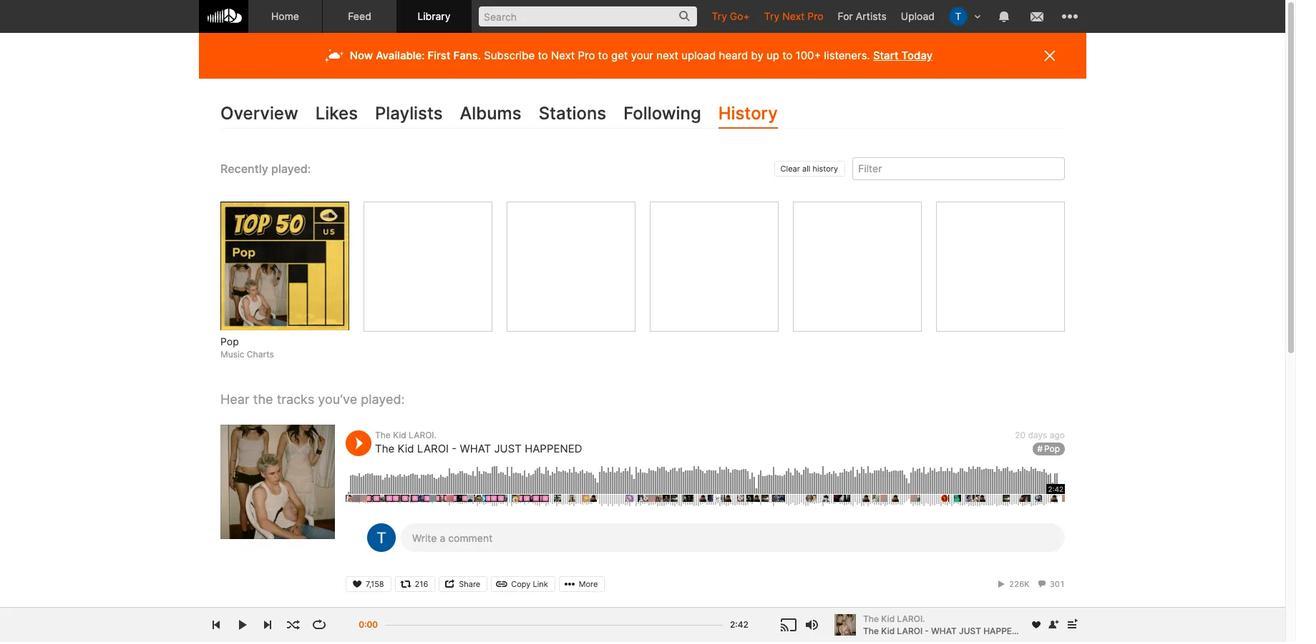 Task type: locate. For each thing, give the bounding box(es) containing it.
just for left the kid laroi - what just happened link
[[494, 443, 522, 456]]

music
[[221, 349, 244, 360]]

1 horizontal spatial the kid laroi. link
[[863, 614, 1023, 626]]

pop link up tracks
[[221, 335, 349, 349]]

1 horizontal spatial -
[[925, 626, 929, 637]]

pop up the music
[[221, 336, 239, 348]]

pop music charts
[[221, 336, 274, 360]]

library link
[[397, 0, 472, 33]]

1 vertical spatial -
[[925, 626, 929, 637]]

1 vertical spatial happened
[[984, 626, 1030, 637]]

next up image
[[1064, 617, 1081, 634]]

tara schultz's avatar element right upload
[[949, 7, 968, 26]]

next down search search box on the top of the page
[[551, 49, 575, 62]]

what for the rightmost the kid laroi - what just happened link
[[932, 626, 957, 637]]

played: right you've
[[361, 392, 405, 407]]

albums
[[460, 103, 522, 124]]

0 vertical spatial laroi
[[417, 443, 449, 456]]

Search search field
[[479, 6, 698, 26]]

1 ago from the top
[[1050, 431, 1065, 441]]

0 horizontal spatial the kid laroi. link
[[375, 431, 437, 441]]

laroi.
[[409, 431, 437, 441], [897, 614, 925, 625]]

tara schultz's avatar element up 7,158
[[367, 524, 396, 553]]

by
[[751, 49, 764, 62]]

laroi
[[417, 443, 449, 456], [897, 626, 923, 637]]

the kid laroi. link for left the kid laroi - what just happened link
[[375, 431, 437, 441]]

1 horizontal spatial the kid laroi - what just happened link
[[863, 625, 1030, 638]]

pro left get
[[578, 49, 595, 62]]

1 horizontal spatial to
[[598, 49, 608, 62]]

0 horizontal spatial -
[[452, 443, 457, 456]]

happened
[[525, 443, 582, 456], [984, 626, 1030, 637]]

clear all history
[[781, 164, 839, 174]]

up
[[767, 49, 780, 62]]

music charts link
[[221, 349, 274, 361]]

your
[[631, 49, 654, 62]]

to right 'subscribe'
[[538, 49, 548, 62]]

216
[[415, 580, 428, 590]]

pop link
[[221, 335, 349, 349], [1033, 443, 1065, 456]]

1 vertical spatial the kid laroi. the kid laroi - what just happened
[[863, 614, 1030, 637]]

0 vertical spatial -
[[452, 443, 457, 456]]

all
[[803, 164, 811, 174]]

0 vertical spatial happened
[[525, 443, 582, 456]]

0 horizontal spatial played:
[[271, 162, 311, 176]]

feed
[[348, 10, 371, 22]]

try
[[712, 10, 727, 22], [765, 10, 780, 22]]

0 horizontal spatial laroi.
[[409, 431, 437, 441]]

0 vertical spatial pro
[[808, 10, 824, 22]]

feed link
[[323, 0, 397, 33]]

stations link
[[539, 100, 607, 129]]

hear
[[221, 392, 250, 407]]

1 horizontal spatial pop
[[1045, 444, 1060, 455]]

days
[[1028, 431, 1048, 441]]

pop down the days at the right of page
[[1045, 444, 1060, 455]]

to
[[538, 49, 548, 62], [598, 49, 608, 62], [783, 49, 793, 62]]

1 vertical spatial played:
[[361, 392, 405, 407]]

1 horizontal spatial the kid laroi - what just happened element
[[835, 615, 856, 637]]

2 horizontal spatial to
[[783, 49, 793, 62]]

0 horizontal spatial just
[[494, 443, 522, 456]]

1 horizontal spatial laroi
[[897, 626, 923, 637]]

pop inside pop music charts
[[221, 336, 239, 348]]

home link
[[248, 0, 323, 33]]

the kid laroi. the kid laroi - what just happened for the rightmost the kid laroi - what just happened link
[[863, 614, 1030, 637]]

0 vertical spatial the kid laroi. link
[[375, 431, 437, 441]]

7,158
[[366, 580, 384, 590]]

0 vertical spatial what
[[460, 443, 491, 456]]

pro
[[808, 10, 824, 22], [578, 49, 595, 62]]

1 vertical spatial ago
[[1050, 630, 1065, 640]]

to right up
[[783, 49, 793, 62]]

0 vertical spatial the kid laroi - what just happened link
[[375, 443, 582, 456]]

next
[[657, 49, 679, 62]]

next
[[783, 10, 805, 22], [551, 49, 575, 62]]

the kid laroi. the kid laroi - what just happened for left the kid laroi - what just happened link
[[375, 431, 582, 456]]

ago
[[1050, 431, 1065, 441], [1050, 630, 1065, 640]]

-
[[452, 443, 457, 456], [925, 626, 929, 637]]

try right go+
[[765, 10, 780, 22]]

1 horizontal spatial just
[[959, 626, 982, 637]]

0 horizontal spatial what
[[460, 443, 491, 456]]

2 try from the left
[[765, 10, 780, 22]]

0 horizontal spatial tara schultz's avatar element
[[367, 524, 396, 553]]

0 horizontal spatial the kid laroi. the kid laroi - what just happened
[[375, 431, 582, 456]]

the
[[375, 431, 391, 441], [375, 443, 395, 456], [863, 614, 879, 625], [863, 626, 879, 637]]

the kid laroi. link for the rightmost the kid laroi - what just happened link
[[863, 614, 1023, 626]]

0 horizontal spatial to
[[538, 49, 548, 62]]

20
[[1015, 431, 1026, 441]]

1 vertical spatial just
[[959, 626, 982, 637]]

1 horizontal spatial next
[[783, 10, 805, 22]]

likes link
[[316, 100, 358, 129]]

to left get
[[598, 49, 608, 62]]

Filter text field
[[853, 158, 1065, 181]]

the kid laroi - what just happened element
[[221, 426, 335, 540], [835, 615, 856, 637]]

0 horizontal spatial try
[[712, 10, 727, 22]]

- for left the kid laroi - what just happened link
[[452, 443, 457, 456]]

for
[[838, 10, 853, 22]]

copy link button
[[491, 577, 555, 593]]

0 horizontal spatial pop
[[221, 336, 239, 348]]

the kid laroi. the kid laroi - what just happened
[[375, 431, 582, 456], [863, 614, 1030, 637]]

first
[[428, 49, 451, 62]]

1 vertical spatial laroi
[[897, 626, 923, 637]]

clear all history button
[[774, 161, 846, 177]]

try next pro
[[765, 10, 824, 22]]

ago inside 20 days ago pop
[[1050, 431, 1065, 441]]

1 horizontal spatial try
[[765, 10, 780, 22]]

dxrknova
[[375, 630, 422, 640]]

try left go+
[[712, 10, 727, 22]]

0 vertical spatial the kid laroi. the kid laroi - what just happened
[[375, 431, 582, 456]]

the kid laroi - what just happened link
[[375, 443, 582, 456], [863, 625, 1030, 638]]

for artists
[[838, 10, 887, 22]]

0 vertical spatial pop
[[221, 336, 239, 348]]

heard
[[719, 49, 748, 62]]

try for try go+
[[712, 10, 727, 22]]

pop link down the days at the right of page
[[1033, 443, 1065, 456]]

tara schultz's avatar element
[[949, 7, 968, 26], [367, 524, 396, 553]]

kid
[[393, 431, 406, 441], [398, 443, 414, 456], [882, 614, 895, 625], [882, 626, 895, 637]]

tracks
[[277, 392, 315, 407]]

1 try from the left
[[712, 10, 727, 22]]

what
[[460, 443, 491, 456], [932, 626, 957, 637]]

just
[[494, 443, 522, 456], [959, 626, 982, 637]]

played:
[[271, 162, 311, 176], [361, 392, 405, 407]]

1 vertical spatial what
[[932, 626, 957, 637]]

more
[[579, 580, 598, 590]]

get
[[612, 49, 628, 62]]

1 vertical spatial the kid laroi. link
[[863, 614, 1023, 626]]

1 horizontal spatial pop link
[[1033, 443, 1065, 456]]

0 horizontal spatial the kid laroi - what just happened element
[[221, 426, 335, 540]]

1 month ago
[[1015, 630, 1065, 640]]

likes
[[316, 103, 358, 124]]

progress bar
[[385, 619, 723, 642]]

100+
[[796, 49, 821, 62]]

1 horizontal spatial played:
[[361, 392, 405, 407]]

2 ago from the top
[[1050, 630, 1065, 640]]

None search field
[[472, 0, 705, 32]]

dxrknova link
[[375, 630, 422, 640]]

next up the 100+
[[783, 10, 805, 22]]

1 horizontal spatial laroi.
[[897, 614, 925, 625]]

happened for left the kid laroi - what just happened link
[[525, 443, 582, 456]]

artists
[[856, 10, 887, 22]]

pop
[[221, 336, 239, 348], [1045, 444, 1060, 455]]

ago right month
[[1050, 630, 1065, 640]]

try next pro link
[[757, 0, 831, 32]]

0 horizontal spatial pop link
[[221, 335, 349, 349]]

1 vertical spatial pop
[[1045, 444, 1060, 455]]

1 vertical spatial laroi.
[[897, 614, 925, 625]]

ago right the days at the right of page
[[1050, 431, 1065, 441]]

0 horizontal spatial next
[[551, 49, 575, 62]]

played: right the recently
[[271, 162, 311, 176]]

the
[[253, 392, 273, 407]]

0 vertical spatial ago
[[1050, 431, 1065, 441]]

1 vertical spatial the kid laroi - what just happened link
[[863, 625, 1030, 638]]

just for the rightmost the kid laroi - what just happened link
[[959, 626, 982, 637]]

0 horizontal spatial laroi
[[417, 443, 449, 456]]

- for the rightmost the kid laroi - what just happened link
[[925, 626, 929, 637]]

1 horizontal spatial tara schultz's avatar element
[[949, 7, 968, 26]]

1 vertical spatial pro
[[578, 49, 595, 62]]

0 horizontal spatial pro
[[578, 49, 595, 62]]

0 vertical spatial just
[[494, 443, 522, 456]]

playlists
[[375, 103, 443, 124]]

20 days ago pop
[[1015, 431, 1065, 455]]

1 horizontal spatial pro
[[808, 10, 824, 22]]

0 vertical spatial the kid laroi - what just happened element
[[221, 426, 335, 540]]

pop element
[[221, 202, 349, 331]]

1 horizontal spatial happened
[[984, 626, 1030, 637]]

pro left 'for'
[[808, 10, 824, 22]]

1 vertical spatial tara schultz's avatar element
[[367, 524, 396, 553]]

history link
[[719, 100, 778, 129]]

history
[[719, 103, 778, 124]]

1 to from the left
[[538, 49, 548, 62]]

1 horizontal spatial what
[[932, 626, 957, 637]]

0 vertical spatial laroi.
[[409, 431, 437, 441]]

1 horizontal spatial the kid laroi. the kid laroi - what just happened
[[863, 614, 1030, 637]]

0 horizontal spatial happened
[[525, 443, 582, 456]]



Task type: describe. For each thing, give the bounding box(es) containing it.
call it luck element
[[221, 625, 335, 643]]

overview
[[221, 103, 298, 124]]

0 horizontal spatial the kid laroi - what just happened link
[[375, 443, 582, 456]]

go+
[[730, 10, 750, 22]]

recently
[[221, 162, 268, 176]]

available:
[[376, 49, 425, 62]]

following
[[624, 103, 701, 124]]

share
[[459, 580, 481, 590]]

history
[[813, 164, 839, 174]]

library
[[418, 10, 451, 22]]

1 vertical spatial next
[[551, 49, 575, 62]]

laroi for left the kid laroi - what just happened link
[[417, 443, 449, 456]]

2:42
[[730, 620, 749, 631]]

now available: first fans. subscribe to next pro to get your next upload heard by up to 100+ listeners. start today
[[350, 49, 933, 62]]

fans.
[[454, 49, 481, 62]]

0 vertical spatial played:
[[271, 162, 311, 176]]

301
[[1050, 580, 1065, 590]]

pop inside 20 days ago pop
[[1045, 444, 1060, 455]]

226k
[[1010, 580, 1030, 590]]

today
[[902, 49, 933, 62]]

0 vertical spatial next
[[783, 10, 805, 22]]

stations
[[539, 103, 607, 124]]

listeners.
[[824, 49, 870, 62]]

playlists link
[[375, 100, 443, 129]]

copy link
[[511, 580, 548, 590]]

216 button
[[395, 577, 435, 593]]

301 link
[[1036, 580, 1065, 590]]

link
[[533, 580, 548, 590]]

7,158 button
[[346, 577, 391, 593]]

following link
[[624, 100, 701, 129]]

month
[[1022, 630, 1048, 640]]

Write a comment text field
[[401, 524, 1065, 553]]

1 vertical spatial the kid laroi - what just happened element
[[835, 615, 856, 637]]

0:00
[[359, 620, 378, 631]]

try for try next pro
[[765, 10, 780, 22]]

you've
[[318, 392, 357, 407]]

overview link
[[221, 100, 298, 129]]

what for left the kid laroi - what just happened link
[[460, 443, 491, 456]]

0 vertical spatial tara schultz's avatar element
[[949, 7, 968, 26]]

ago for 1 month ago
[[1050, 630, 1065, 640]]

clear
[[781, 164, 800, 174]]

3 to from the left
[[783, 49, 793, 62]]

recently played:
[[221, 162, 311, 176]]

upload
[[682, 49, 716, 62]]

start today link
[[873, 49, 933, 62]]

1 vertical spatial pop link
[[1033, 443, 1065, 456]]

upload
[[901, 10, 935, 22]]

subscribe
[[484, 49, 535, 62]]

track stats element
[[996, 577, 1065, 593]]

2 to from the left
[[598, 49, 608, 62]]

more button
[[559, 577, 605, 593]]

1
[[1015, 630, 1019, 640]]

now
[[350, 49, 373, 62]]

upload link
[[894, 0, 942, 32]]

copy
[[511, 580, 531, 590]]

0 vertical spatial pop link
[[221, 335, 349, 349]]

albums link
[[460, 100, 522, 129]]

for artists link
[[831, 0, 894, 32]]

laroi for the rightmost the kid laroi - what just happened link
[[897, 626, 923, 637]]

ago for 20 days ago pop
[[1050, 431, 1065, 441]]

share button
[[439, 577, 488, 593]]

happened for the rightmost the kid laroi - what just happened link
[[984, 626, 1030, 637]]

home
[[271, 10, 299, 22]]

charts
[[247, 349, 274, 360]]

try go+ link
[[705, 0, 757, 32]]

try go+
[[712, 10, 750, 22]]

start
[[873, 49, 899, 62]]

hear the tracks you've played:
[[221, 392, 405, 407]]



Task type: vqa. For each thing, say whether or not it's contained in the screenshot.
the topmost 'Pro'
yes



